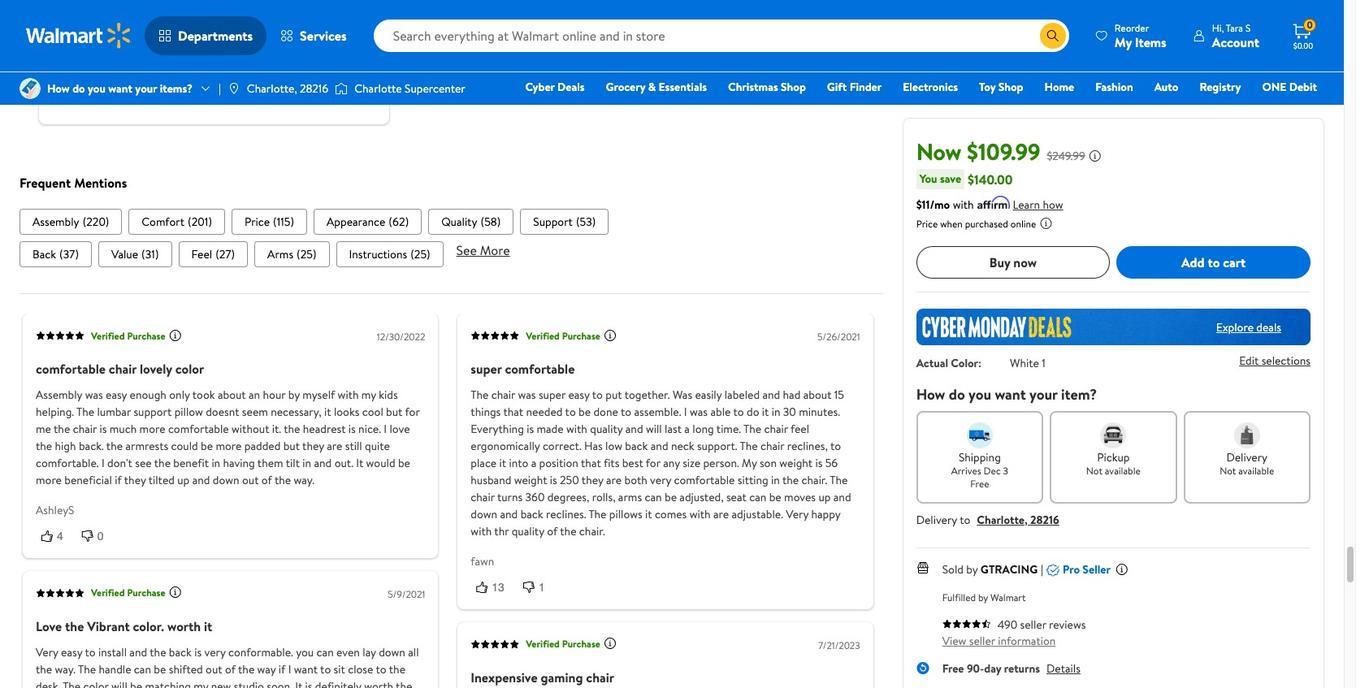 Task type: describe. For each thing, give the bounding box(es) containing it.
i left don't
[[102, 455, 105, 471]]

you for how do you want your items?
[[88, 80, 106, 97]]

pillows
[[609, 506, 642, 522]]

13 button
[[471, 579, 518, 596]]

could
[[171, 438, 198, 454]]

$11/mo
[[916, 197, 950, 213]]

to right done
[[621, 404, 631, 420]]

grocery
[[606, 79, 645, 95]]

be up comes
[[665, 489, 677, 505]]

learn more about strikethrough prices image
[[1089, 150, 1102, 163]]

1 horizontal spatial but
[[386, 404, 403, 420]]

mia
[[526, 37, 544, 53]]

gtracing
[[981, 561, 1038, 578]]

in down son
[[771, 472, 780, 488]]

day
[[984, 661, 1001, 677]]

feel (27)
[[191, 246, 235, 262]]

s
[[1246, 21, 1251, 35]]

add
[[1181, 253, 1205, 271]]

1 horizontal spatial are
[[606, 472, 622, 488]]

the up moves
[[782, 472, 799, 488]]

do for how do you want your items?
[[72, 80, 85, 97]]

only
[[169, 387, 190, 403]]

30
[[783, 404, 796, 420]]

support
[[134, 404, 172, 420]]

list item containing feel
[[178, 241, 248, 267]]

$11/mo with
[[916, 197, 974, 213]]

desk.
[[36, 678, 60, 688]]

1 horizontal spatial chair.
[[802, 472, 827, 488]]

it left comes
[[645, 506, 652, 522]]

 image for charlotte supercenter
[[335, 80, 348, 97]]

labeled
[[725, 387, 760, 403]]

my inside "assembly was easy enough only took about an hour by myself with my kids helping. the lumbar support pillow doesnt seem necessary, it looks cool but for me the chair is much more comfortable without it. the headrest is nice. i love the high back. the armrests could be more padded but they are still quite comfortable. i don't see the benefit in having them tilt in and out. it would be more beneficial if they tilted up and down out of the way."
[[361, 387, 376, 403]]

be down handle
[[130, 678, 142, 688]]

0 horizontal spatial quality
[[512, 523, 544, 539]]

chair right gaming
[[586, 668, 614, 686]]

if inside "assembly was easy enough only took about an hour by myself with my kids helping. the lumbar support pillow doesnt seem necessary, it looks cool but for me the chair is much more comfortable without it. the headrest is nice. i love the high back. the armrests could be more padded but they are still quite comfortable. i don't see the benefit in having them tilt in and out. it would be more beneficial if they tilted up and down out of the way."
[[115, 472, 122, 488]]

the right time.
[[743, 421, 761, 437]]

departments
[[178, 27, 253, 45]]

0 vertical spatial ashleys
[[52, 88, 91, 104]]

to left sit
[[320, 661, 331, 677]]

2 horizontal spatial back
[[625, 438, 648, 454]]

the up don't
[[106, 438, 123, 454]]

list item containing back
[[20, 241, 92, 267]]

do inside the chair was super easy to put together. was easily labeled and had about 15 things that needed to be done to assemble. i was able to do it in 30 minutes. everything is made with quality and will last a long time. the chair feel ergonomically correct. has low back and neck support. the chair reclines, to place it into a position that fits best for any size person. my son weight is 56 husband weight is 250 they are both very comfortable sitting in the chair. the chair turns 360 degrees, rolls, arms can be adjusted, seat can be moves up and down and back reclines. the pillows it comes with are adjustable. very happy with thr quality of the chair.
[[747, 404, 759, 420]]

and down assemble.
[[625, 421, 643, 437]]

more
[[480, 241, 510, 259]]

buy now
[[989, 253, 1037, 271]]

view seller information
[[942, 633, 1056, 649]]

pro seller info image
[[1115, 563, 1128, 576]]

services button
[[267, 16, 360, 55]]

you
[[920, 171, 937, 187]]

cool
[[362, 404, 383, 420]]

to left install
[[85, 644, 96, 660]]

list item containing value
[[98, 241, 172, 267]]

how for how do you want your item?
[[916, 384, 945, 405]]

to up 56
[[830, 438, 841, 454]]

and up happy
[[833, 489, 851, 505]]

12/30/2022
[[377, 330, 425, 344]]

registry link
[[1192, 78, 1248, 96]]

it up very easy to install and the back is very conformable. you can even lay down all the way. the handle can be shifted out of the way if i want to sit close to the desk.  the color will be matching my new studio soon.  it is definitely worth t
[[204, 617, 212, 635]]

auto
[[1154, 79, 1178, 95]]

grocery & essentials
[[606, 79, 707, 95]]

tara
[[1226, 21, 1243, 35]]

0 horizontal spatial more
[[36, 472, 62, 488]]

purchase for chair
[[127, 329, 165, 342]]

2 horizontal spatial more
[[216, 438, 242, 454]]

not for delivery
[[1220, 464, 1236, 478]]

selections
[[1262, 353, 1311, 369]]

and down benefit
[[192, 472, 210, 488]]

items
[[1135, 33, 1167, 51]]

last
[[665, 421, 682, 437]]

verified for chair
[[91, 329, 125, 342]]

shop for toy shop
[[998, 79, 1023, 95]]

2 horizontal spatial was
[[690, 404, 708, 420]]

with left thr
[[471, 523, 492, 539]]

and left had
[[762, 387, 780, 403]]

see more list
[[20, 241, 883, 267]]

1 horizontal spatial quality
[[590, 421, 623, 437]]

thr
[[494, 523, 509, 539]]

very inside the chair was super easy to put together. was easily labeled and had about 15 things that needed to be done to assemble. i was able to do it in 30 minutes. everything is made with quality and will last a long time. the chair feel ergonomically correct. has low back and neck support. the chair reclines, to place it into a position that fits best for any size person. my son weight is 56 husband weight is 250 they are both very comfortable sitting in the chair. the chair turns 360 degrees, rolls, arms can be adjusted, seat can be moves up and down and back reclines. the pillows it comes with are adjustable. very happy with thr quality of the chair.
[[650, 472, 671, 488]]

the down color. at the bottom
[[150, 644, 166, 660]]

quality
[[441, 214, 477, 230]]

comfortable inside the chair was super easy to put together. was easily labeled and had about 15 things that needed to be done to assemble. i was able to do it in 30 minutes. everything is made with quality and will last a long time. the chair feel ergonomically correct. has low back and neck support. the chair reclines, to place it into a position that fits best for any size person. my son weight is 56 husband weight is 250 they are both very comfortable sitting in the chair. the chair turns 360 degrees, rolls, arms can be adjusted, seat can be moves up and down and back reclines. the pillows it comes with are adjustable. very happy with thr quality of the chair.
[[674, 472, 735, 488]]

to left the put
[[592, 387, 603, 403]]

down inside very easy to install and the back is very conformable. you can even lay down all the way. the handle can be shifted out of the way if i want to sit close to the desk.  the color will be matching my new studio soon.  it is definitely worth t
[[379, 644, 405, 660]]

chair up 'things'
[[491, 387, 515, 403]]

1 horizontal spatial they
[[302, 438, 324, 454]]

is left 250
[[550, 472, 557, 488]]

0 vertical spatial color
[[175, 360, 204, 378]]

list item containing assembly
[[20, 209, 122, 235]]

fashion link
[[1088, 78, 1141, 96]]

is left 56
[[815, 455, 823, 471]]

pickup not available
[[1086, 449, 1141, 478]]

1 vertical spatial chair.
[[579, 523, 605, 539]]

1 horizontal spatial back
[[521, 506, 543, 522]]

the down 56
[[830, 472, 848, 488]]

easy inside "assembly was easy enough only took about an hour by myself with my kids helping. the lumbar support pillow doesnt seem necessary, it looks cool but for me the chair is much more comfortable without it. the headrest is nice. i love the high back. the armrests could be more padded but they are still quite comfortable. i don't see the benefit in having them tilt in and out. it would be more beneficial if they tilted up and down out of the way."
[[106, 387, 127, 403]]

to right close
[[376, 661, 386, 677]]

0 vertical spatial a
[[684, 421, 690, 437]]

to right needed
[[565, 404, 576, 420]]

3
[[1003, 464, 1008, 478]]

want inside very easy to install and the back is very conformable. you can even lay down all the way. the handle can be shifted out of the way if i want to sit close to the desk.  the color will be matching my new studio soon.  it is definitely worth t
[[294, 661, 318, 677]]

edit
[[1239, 353, 1259, 369]]

it inside "assembly was easy enough only took about an hour by myself with my kids helping. the lumbar support pillow doesnt seem necessary, it looks cool but for me the chair is much more comfortable without it. the headrest is nice. i love the high back. the armrests could be more padded but they are still quite comfortable. i don't see the benefit in having them tilt in and out. it would be more beneficial if they tilted up and down out of the way."
[[324, 404, 331, 420]]

is left much
[[99, 421, 107, 437]]

be up matching
[[154, 661, 166, 677]]

of inside very easy to install and the back is very conformable. you can even lay down all the way. the handle can be shifted out of the way if i want to sit close to the desk.  the color will be matching my new studio soon.  it is definitely worth t
[[225, 661, 236, 677]]

with up correct.
[[566, 421, 587, 437]]

rolls,
[[592, 489, 616, 505]]

1 horizontal spatial |
[[1041, 561, 1043, 578]]

0 horizontal spatial free
[[942, 661, 964, 677]]

enough
[[130, 387, 166, 403]]

0 horizontal spatial 28216
[[300, 80, 328, 97]]

0 vertical spatial that
[[503, 404, 523, 420]]

explore deals link
[[1210, 312, 1288, 342]]

list item containing support
[[520, 209, 609, 235]]

inexpensive
[[471, 668, 538, 686]]

down inside "assembly was easy enough only took about an hour by myself with my kids helping. the lumbar support pillow doesnt seem necessary, it looks cool but for me the chair is much more comfortable without it. the headrest is nice. i love the high back. the armrests could be more padded but they are still quite comfortable. i don't see the benefit in having them tilt in and out. it would be more beneficial if they tilted up and down out of the way."
[[213, 472, 239, 488]]

to down labeled in the right bottom of the page
[[733, 404, 744, 420]]

list item containing arms
[[254, 241, 330, 267]]

shifted
[[169, 661, 203, 677]]

$249.99
[[1047, 148, 1085, 164]]

:
[[978, 355, 982, 371]]

verified purchase for comfortable
[[526, 329, 600, 342]]

the up desk.
[[36, 661, 52, 677]]

reorder
[[1115, 21, 1149, 35]]

$109.99
[[967, 136, 1040, 167]]

1 horizontal spatial charlotte,
[[977, 512, 1028, 528]]

your for item?
[[1029, 384, 1058, 405]]

1 horizontal spatial 1
[[1042, 355, 1045, 371]]

comfortable inside "assembly was easy enough only took about an hour by myself with my kids helping. the lumbar support pillow doesnt seem necessary, it looks cool but for me the chair is much more comfortable without it. the headrest is nice. i love the high back. the armrests could be more padded but they are still quite comfortable. i don't see the benefit in having them tilt in and out. it would be more beneficial if they tilted up and down out of the way."
[[168, 421, 229, 437]]

do for how do you want your item?
[[949, 384, 965, 405]]

with up when on the top right of page
[[953, 197, 974, 213]]

very inside very easy to install and the back is very conformable. you can even lay down all the way. the handle can be shifted out of the way if i want to sit close to the desk.  the color will be matching my new studio soon.  it is definitely worth t
[[204, 644, 226, 660]]

by for sold
[[966, 561, 978, 578]]

delivery for not
[[1226, 449, 1268, 466]]

color
[[951, 355, 978, 371]]

needed
[[526, 404, 563, 420]]

i inside the chair was super easy to put together. was easily labeled and had about 15 things that needed to be done to assemble. i was able to do it in 30 minutes. everything is made with quality and will last a long time. the chair feel ergonomically correct. has low back and neck support. the chair reclines, to place it into a position that fits best for any size person. my son weight is 56 husband weight is 250 they are both very comfortable sitting in the chair. the chair turns 360 degrees, rolls, arms can be adjusted, seat can be moves up and down and back reclines. the pillows it comes with are adjustable. very happy with thr quality of the chair.
[[684, 404, 687, 420]]

1 vertical spatial a
[[531, 455, 536, 471]]

0 horizontal spatial they
[[124, 472, 146, 488]]

assembly for assembly (220)
[[33, 214, 79, 230]]

chair left lovely
[[109, 360, 137, 378]]

mentions
[[74, 174, 127, 191]]

add to cart
[[1181, 253, 1246, 271]]

color inside very easy to install and the back is very conformable. you can even lay down all the way. the handle can be shifted out of the way if i want to sit close to the desk.  the color will be matching my new studio soon.  it is definitely worth t
[[83, 678, 109, 688]]

walmart
[[990, 591, 1026, 605]]

and up 'any'
[[651, 438, 668, 454]]

fawn
[[471, 553, 494, 569]]

chair down husband
[[471, 489, 495, 505]]

0 horizontal spatial super
[[471, 360, 502, 378]]

the down tilt
[[275, 472, 291, 488]]

for inside the chair was super easy to put together. was easily labeled and had about 15 things that needed to be done to assemble. i was able to do it in 30 minutes. everything is made with quality and will last a long time. the chair feel ergonomically correct. has low back and neck support. the chair reclines, to place it into a position that fits best for any size person. my son weight is 56 husband weight is 250 they are both very comfortable sitting in the chair. the chair turns 360 degrees, rolls, arms can be adjusted, seat can be moves up and down and back reclines. the pillows it comes with are adjustable. very happy with thr quality of the chair.
[[646, 455, 660, 471]]

back inside very easy to install and the back is very conformable. you can even lay down all the way. the handle can be shifted out of the way if i want to sit close to the desk.  the color will be matching my new studio soon.  it is definitely worth t
[[169, 644, 192, 660]]

5/26/2021
[[817, 330, 860, 344]]

2 horizontal spatial are
[[713, 506, 729, 522]]

the down reclines.
[[560, 523, 576, 539]]

with down adjusted,
[[690, 506, 711, 522]]

everything
[[471, 421, 524, 437]]

both
[[624, 472, 647, 488]]

see more button
[[456, 241, 510, 259]]

intent image for delivery image
[[1234, 423, 1260, 449]]

buy
[[989, 253, 1010, 271]]

is right soon.
[[305, 678, 312, 688]]

can right handle
[[134, 661, 151, 677]]

easy inside the chair was super easy to put together. was easily labeled and had about 15 things that needed to be done to assemble. i was able to do it in 30 minutes. everything is made with quality and will last a long time. the chair feel ergonomically correct. has low back and neck support. the chair reclines, to place it into a position that fits best for any size person. my son weight is 56 husband weight is 250 they are both very comfortable sitting in the chair. the chair turns 360 degrees, rolls, arms can be adjusted, seat can be moves up and down and back reclines. the pillows it comes with are adjustable. very happy with thr quality of the chair.
[[568, 387, 590, 403]]

and left out.
[[314, 455, 332, 471]]

explore deals
[[1216, 319, 1281, 335]]

hi,
[[1212, 21, 1224, 35]]

the right love on the bottom left of the page
[[65, 617, 84, 635]]

see
[[456, 241, 477, 259]]

details
[[1047, 661, 1081, 677]]

1 horizontal spatial more
[[139, 421, 165, 437]]

lay
[[363, 644, 376, 660]]

can right the arms
[[645, 489, 662, 505]]

even
[[336, 644, 360, 660]]

purchased
[[965, 217, 1008, 231]]

of inside "assembly was easy enough only took about an hour by myself with my kids helping. the lumbar support pillow doesnt seem necessary, it looks cool but for me the chair is much more comfortable without it. the headrest is nice. i love the high back. the armrests could be more padded but they are still quite comfortable. i don't see the benefit in having them tilt in and out. it would be more beneficial if they tilted up and down out of the way."
[[261, 472, 272, 488]]

490 seller reviews
[[998, 617, 1086, 633]]

husband
[[471, 472, 511, 488]]

necessary,
[[271, 404, 321, 420]]

delivery to charlotte, 28216
[[916, 512, 1059, 528]]

they inside the chair was super easy to put together. was easily labeled and had about 15 things that needed to be done to assemble. i was able to do it in 30 minutes. everything is made with quality and will last a long time. the chair feel ergonomically correct. has low back and neck support. the chair reclines, to place it into a position that fits best for any size person. my son weight is 56 husband weight is 250 they are both very comfortable sitting in the chair. the chair turns 360 degrees, rolls, arms can be adjusted, seat can be moves up and down and back reclines. the pillows it comes with are adjustable. very happy with thr quality of the chair.
[[582, 472, 603, 488]]

list item containing quality
[[428, 209, 514, 235]]

can up 'adjustable.'
[[749, 489, 766, 505]]

item?
[[1061, 384, 1097, 405]]

the up studio
[[238, 661, 255, 677]]

free inside shipping arrives dec 3 free
[[970, 477, 989, 491]]

will for the
[[111, 678, 127, 688]]

price for price (115)
[[245, 214, 270, 230]]

the down me
[[36, 438, 52, 454]]

legal information image
[[1040, 217, 1053, 230]]

be right could
[[201, 438, 213, 454]]

the up high
[[54, 421, 70, 437]]

new
[[211, 678, 231, 688]]

comfortable up helping. at the left bottom of the page
[[36, 360, 106, 378]]

Walmart Site-Wide search field
[[373, 20, 1069, 52]]

you inside very easy to install and the back is very conformable. you can even lay down all the way. the handle can be shifted out of the way if i want to sit close to the desk.  the color will be matching my new studio soon.  it is definitely worth t
[[296, 644, 314, 660]]

(53)
[[576, 214, 596, 230]]

the up tilted
[[154, 455, 171, 471]]

chair up son
[[760, 438, 784, 454]]

love
[[390, 421, 410, 437]]

white 1
[[1010, 355, 1045, 371]]

1 inside button
[[539, 581, 545, 594]]

of inside the chair was super easy to put together. was easily labeled and had about 15 things that needed to be done to assemble. i was able to do it in 30 minutes. everything is made with quality and will last a long time. the chair feel ergonomically correct. has low back and neck support. the chair reclines, to place it into a position that fits best for any size person. my son weight is 56 husband weight is 250 they are both very comfortable sitting in the chair. the chair turns 360 degrees, rolls, arms can be adjusted, seat can be moves up and down and back reclines. the pillows it comes with are adjustable. very happy with thr quality of the chair.
[[547, 523, 558, 539]]

the right close
[[389, 661, 405, 677]]

0 for 0 $0.00
[[1307, 18, 1313, 32]]

1 vertical spatial weight
[[514, 472, 547, 488]]

delivery not available
[[1220, 449, 1274, 478]]

the up 'things'
[[471, 387, 489, 403]]

about inside the chair was super easy to put together. was easily labeled and had about 15 things that needed to be done to assemble. i was able to do it in 30 minutes. everything is made with quality and will last a long time. the chair feel ergonomically correct. has low back and neck support. the chair reclines, to place it into a position that fits best for any size person. my son weight is 56 husband weight is 250 they are both very comfortable sitting in the chair. the chair turns 360 degrees, rolls, arms can be adjusted, seat can be moves up and down and back reclines. the pillows it comes with are adjustable. very happy with thr quality of the chair.
[[803, 387, 832, 403]]

the right it.
[[284, 421, 300, 437]]

comfortable up needed
[[505, 360, 575, 378]]

the down rolls,
[[589, 506, 607, 522]]

1 vertical spatial ashleys
[[36, 502, 74, 518]]

was inside "assembly was easy enough only took about an hour by myself with my kids helping. the lumbar support pillow doesnt seem necessary, it looks cool but for me the chair is much more comfortable without it. the headrest is nice. i love the high back. the armrests could be more padded but they are still quite comfortable. i don't see the benefit in having them tilt in and out. it would be more beneficial if they tilted up and down out of the way."
[[85, 387, 103, 403]]

cart
[[1223, 253, 1246, 271]]

verified up inexpensive gaming chair
[[526, 637, 560, 651]]

all
[[408, 644, 419, 660]]

appearance (62)
[[327, 214, 409, 230]]

search icon image
[[1046, 29, 1059, 42]]

i left love
[[384, 421, 387, 437]]

benefit
[[173, 455, 209, 471]]

comfort
[[142, 214, 184, 230]]

1 vertical spatial that
[[581, 455, 601, 471]]

now $109.99
[[916, 136, 1040, 167]]

finder
[[850, 79, 882, 95]]

in left 30
[[772, 404, 780, 420]]

0 $0.00
[[1293, 18, 1313, 51]]

how for how do you want your items?
[[47, 80, 70, 97]]

quite
[[365, 438, 390, 454]]

turns
[[497, 489, 523, 505]]

very inside very easy to install and the back is very conformable. you can even lay down all the way. the handle can be shifted out of the way if i want to sit close to the desk.  the color will be matching my new studio soon.  it is definitely worth t
[[36, 644, 58, 660]]

in left having
[[212, 455, 220, 471]]

with inside "assembly was easy enough only took about an hour by myself with my kids helping. the lumbar support pillow doesnt seem necessary, it looks cool but for me the chair is much more comfortable without it. the headrest is nice. i love the high back. the armrests could be more padded but they are still quite comfortable. i don't see the benefit in having them tilt in and out. it would be more beneficial if they tilted up and down out of the way."
[[338, 387, 359, 403]]

be left moves
[[769, 489, 781, 505]]

edit selections button
[[1239, 353, 1311, 369]]

very inside the chair was super easy to put together. was easily labeled and had about 15 things that needed to be done to assemble. i was able to do it in 30 minutes. everything is made with quality and will last a long time. the chair feel ergonomically correct. has low back and neck support. the chair reclines, to place it into a position that fits best for any size person. my son weight is 56 husband weight is 250 they are both very comfortable sitting in the chair. the chair turns 360 degrees, rolls, arms can be adjusted, seat can be moves up and down and back reclines. the pillows it comes with are adjustable. very happy with thr quality of the chair.
[[786, 506, 809, 522]]



Task type: locate. For each thing, give the bounding box(es) containing it.
was
[[85, 387, 103, 403], [518, 387, 536, 403], [690, 404, 708, 420]]

chair down 30
[[764, 421, 788, 437]]

the left lumbar
[[76, 404, 94, 420]]

2 horizontal spatial want
[[995, 384, 1026, 405]]

intent image for pickup image
[[1100, 423, 1126, 449]]

purchase for comfortable
[[562, 329, 600, 342]]

person.
[[703, 455, 739, 471]]

1 vertical spatial my
[[742, 455, 757, 471]]

0 horizontal spatial price
[[245, 214, 270, 230]]

1 horizontal spatial for
[[646, 455, 660, 471]]

worth inside very easy to install and the back is very conformable. you can even lay down all the way. the handle can be shifted out of the way if i want to sit close to the desk.  the color will be matching my new studio soon.  it is definitely worth t
[[364, 678, 393, 688]]

they up rolls,
[[582, 472, 603, 488]]

ashleys
[[52, 88, 91, 104], [36, 502, 74, 518]]

1 vertical spatial but
[[283, 438, 300, 454]]

home link
[[1037, 78, 1082, 96]]

are inside "assembly was easy enough only took about an hour by myself with my kids helping. the lumbar support pillow doesnt seem necessary, it looks cool but for me the chair is much more comfortable without it. the headrest is nice. i love the high back. the armrests could be more padded but they are still quite comfortable. i don't see the benefit in having them tilt in and out. it would be more beneficial if they tilted up and down out of the way."
[[327, 438, 342, 454]]

affirm image
[[977, 196, 1010, 209]]

2 (25) from the left
[[410, 246, 430, 262]]

list item containing comfort
[[129, 209, 225, 235]]

it left 30
[[762, 404, 769, 420]]

$0.00
[[1293, 40, 1313, 51]]

to down arrives
[[960, 512, 970, 528]]

price inside list
[[245, 214, 270, 230]]

0 for 0
[[97, 530, 104, 543]]

0 horizontal spatial way.
[[55, 661, 76, 677]]

out inside "assembly was easy enough only took about an hour by myself with my kids helping. the lumbar support pillow doesnt seem necessary, it looks cool but for me the chair is much more comfortable without it. the headrest is nice. i love the high back. the armrests could be more padded but they are still quite comfortable. i don't see the benefit in having them tilt in and out. it would be more beneficial if they tilted up and down out of the way."
[[242, 472, 259, 488]]

my inside reorder my items
[[1115, 33, 1132, 51]]

to inside add to cart button
[[1208, 253, 1220, 271]]

90-
[[967, 661, 984, 677]]

delivery up sold
[[916, 512, 957, 528]]

1 vertical spatial way.
[[55, 661, 76, 677]]

list item containing price
[[232, 209, 307, 235]]

1 vertical spatial 0
[[97, 530, 104, 543]]

gaming
[[541, 668, 583, 686]]

easy up lumbar
[[106, 387, 127, 403]]

1 horizontal spatial available
[[1239, 464, 1274, 478]]

2 horizontal spatial do
[[949, 384, 965, 405]]

the down time.
[[740, 438, 758, 454]]

2 vertical spatial verified purchase information image
[[604, 637, 617, 650]]

they down 'see'
[[124, 472, 146, 488]]

will for comfortable
[[646, 421, 662, 437]]

for left 'any'
[[646, 455, 660, 471]]

verified up super comfortable
[[526, 329, 560, 342]]

arms (25)
[[267, 246, 317, 262]]

0 horizontal spatial if
[[115, 472, 122, 488]]

free
[[970, 477, 989, 491], [942, 661, 964, 677]]

list item up the (37)
[[20, 209, 122, 235]]

if up soon.
[[279, 661, 285, 677]]

i
[[684, 404, 687, 420], [384, 421, 387, 437], [102, 455, 105, 471], [288, 661, 291, 677]]

verified purchase information image for super comfortable
[[604, 328, 617, 341]]

comfortable down pillow
[[168, 421, 229, 437]]

helping.
[[36, 404, 74, 420]]

hour
[[263, 387, 286, 403]]

0 button
[[76, 528, 117, 545]]

1 horizontal spatial you
[[296, 644, 314, 660]]

much
[[109, 421, 137, 437]]

more down comfortable.
[[36, 472, 62, 488]]

back.
[[79, 438, 104, 454]]

2 vertical spatial want
[[294, 661, 318, 677]]

very
[[786, 506, 809, 522], [36, 644, 58, 660]]

2 about from the left
[[803, 387, 832, 403]]

was up needed
[[518, 387, 536, 403]]

comfort (201)
[[142, 214, 212, 230]]

learn
[[1013, 197, 1040, 213]]

2 horizontal spatial they
[[582, 472, 603, 488]]

free 90-day returns details
[[942, 661, 1081, 677]]

is left the made
[[527, 421, 534, 437]]

1 horizontal spatial very
[[786, 506, 809, 522]]

(25) for instructions (25)
[[410, 246, 430, 262]]

verified purchase
[[91, 329, 165, 342], [526, 329, 600, 342], [91, 586, 165, 600], [526, 637, 600, 651]]

1 vertical spatial out
[[206, 661, 222, 677]]

list item down (201)
[[178, 241, 248, 267]]

1 horizontal spatial want
[[294, 661, 318, 677]]

0 horizontal spatial my
[[194, 678, 208, 688]]

price for price when purchased online
[[916, 217, 938, 231]]

walmart+
[[1269, 102, 1317, 118]]

want for item?
[[995, 384, 1026, 405]]

list item right (58)
[[520, 209, 609, 235]]

1 vertical spatial very
[[36, 644, 58, 660]]

and down turns
[[500, 506, 518, 522]]

view seller information link
[[942, 633, 1056, 649]]

is up the still
[[348, 421, 356, 437]]

list
[[20, 209, 883, 235]]

long
[[693, 421, 714, 437]]

up inside "assembly was easy enough only took about an hour by myself with my kids helping. the lumbar support pillow doesnt seem necessary, it looks cool but for me the chair is much more comfortable without it. the headrest is nice. i love the high back. the armrests could be more padded but they are still quite comfortable. i don't see the benefit in having them tilt in and out. it would be more beneficial if they tilted up and down out of the way."
[[177, 472, 190, 488]]

2 not from the left
[[1220, 464, 1236, 478]]

way. inside very easy to install and the back is very conformable. you can even lay down all the way. the handle can be shifted out of the way if i want to sit close to the desk.  the color will be matching my new studio soon.  it is definitely worth t
[[55, 661, 76, 677]]

is
[[99, 421, 107, 437], [348, 421, 356, 437], [527, 421, 534, 437], [815, 455, 823, 471], [550, 472, 557, 488], [194, 644, 202, 660], [305, 678, 312, 688]]

(25) for arms (25)
[[297, 246, 317, 262]]

7/21/2023
[[818, 638, 860, 652]]

super
[[471, 360, 502, 378], [539, 387, 566, 403]]

0 horizontal spatial delivery
[[916, 512, 957, 528]]

verified purchase information image
[[169, 328, 182, 341]]

about up doesnt
[[218, 387, 246, 403]]

the left handle
[[78, 661, 96, 677]]

weight down reclines,
[[779, 455, 813, 471]]

assembly inside "assembly was easy enough only took about an hour by myself with my kids helping. the lumbar support pillow doesnt seem necessary, it looks cool but for me the chair is much more comfortable without it. the headrest is nice. i love the high back. the armrests could be more padded but they are still quite comfortable. i don't see the benefit in having them tilt in and out. it would be more beneficial if they tilted up and down out of the way."
[[36, 387, 82, 403]]

be left done
[[579, 404, 591, 420]]

cyber monday deals image
[[916, 309, 1311, 345]]

by right 'fulfilled'
[[978, 591, 988, 605]]

intent image for shipping image
[[967, 423, 993, 449]]

my inside very easy to install and the back is very conformable. you can even lay down all the way. the handle can be shifted out of the way if i want to sit close to the desk.  the color will be matching my new studio soon.  it is definitely worth t
[[194, 678, 208, 688]]

it left into
[[499, 455, 506, 471]]

0 horizontal spatial color
[[83, 678, 109, 688]]

essentials
[[659, 79, 707, 95]]

worth down close
[[364, 678, 393, 688]]

your for items?
[[135, 80, 157, 97]]

lovely
[[140, 360, 172, 378]]

can up sit
[[317, 644, 334, 660]]

verified purchase information image for love the vibrant color. worth it
[[169, 586, 182, 599]]

1 horizontal spatial a
[[684, 421, 690, 437]]

2 available from the left
[[1239, 464, 1274, 478]]

up inside the chair was super easy to put together. was easily labeled and had about 15 things that needed to be done to assemble. i was able to do it in 30 minutes. everything is made with quality and will last a long time. the chair feel ergonomically correct. has low back and neck support. the chair reclines, to place it into a position that fits best for any size person. my son weight is 56 husband weight is 250 they are both very comfortable sitting in the chair. the chair turns 360 degrees, rolls, arms can be adjusted, seat can be moves up and down and back reclines. the pillows it comes with are adjustable. very happy with thr quality of the chair.
[[819, 489, 831, 505]]

delivery for to
[[916, 512, 957, 528]]

chair up back.
[[73, 421, 97, 437]]

(25) right instructions
[[410, 246, 430, 262]]

1 horizontal spatial of
[[261, 472, 272, 488]]

list item down comfort
[[98, 241, 172, 267]]

comfortable chair lovely color
[[36, 360, 204, 378]]

1 vertical spatial 28216
[[1030, 512, 1059, 528]]

2 vertical spatial by
[[978, 591, 988, 605]]

verified purchase information image up inexpensive gaming chair
[[604, 637, 617, 650]]

list item containing appearance
[[314, 209, 422, 235]]

is up shifted
[[194, 644, 202, 660]]

purchase up super comfortable
[[562, 329, 600, 342]]

list item down "(62)"
[[336, 241, 443, 267]]

ashleys up 4 button
[[36, 502, 74, 518]]

1 horizontal spatial if
[[279, 661, 285, 677]]

back (37)
[[33, 246, 79, 262]]

0 horizontal spatial about
[[218, 387, 246, 403]]

details button
[[1047, 661, 1081, 677]]

place
[[471, 455, 497, 471]]

0 vertical spatial free
[[970, 477, 989, 491]]

high
[[55, 438, 76, 454]]

you down :
[[969, 384, 991, 405]]

one
[[1262, 79, 1287, 95]]

how down walmart image
[[47, 80, 70, 97]]

inexpensive gaming chair
[[471, 668, 614, 686]]

1 shop from the left
[[781, 79, 806, 95]]

electronics link
[[896, 78, 965, 96]]

if inside very easy to install and the back is very conformable. you can even lay down all the way. the handle can be shifted out of the way if i want to sit close to the desk.  the color will be matching my new studio soon.  it is definitely worth t
[[279, 661, 285, 677]]

your down white 1
[[1029, 384, 1058, 405]]

up
[[177, 472, 190, 488], [819, 489, 831, 505]]

0 horizontal spatial shop
[[781, 79, 806, 95]]

reorder my items
[[1115, 21, 1167, 51]]

list containing assembly
[[20, 209, 883, 235]]

verified for comfortable
[[526, 329, 560, 342]]

about inside "assembly was easy enough only took about an hour by myself with my kids helping. the lumbar support pillow doesnt seem necessary, it looks cool but for me the chair is much more comfortable without it. the headrest is nice. i love the high back. the armrests could be more padded but they are still quite comfortable. i don't see the benefit in having them tilt in and out. it would be more beneficial if they tilted up and down out of the way."
[[218, 387, 246, 403]]

support
[[533, 214, 573, 230]]

$140.00
[[968, 170, 1013, 188]]

1 horizontal spatial was
[[518, 387, 536, 403]]

1 about from the left
[[218, 387, 246, 403]]

1 horizontal spatial down
[[379, 644, 405, 660]]

verified purchase information image
[[604, 328, 617, 341], [169, 586, 182, 599], [604, 637, 617, 650]]

out
[[242, 472, 259, 488], [206, 661, 222, 677]]

not inside "delivery not available"
[[1220, 464, 1236, 478]]

services
[[300, 27, 347, 45]]

an
[[249, 387, 260, 403]]

took
[[192, 387, 215, 403]]

super inside the chair was super easy to put together. was easily labeled and had about 15 things that needed to be done to assemble. i was able to do it in 30 minutes. everything is made with quality and will last a long time. the chair feel ergonomically correct. has low back and neck support. the chair reclines, to place it into a position that fits best for any size person. my son weight is 56 husband weight is 250 they are both very comfortable sitting in the chair. the chair turns 360 degrees, rolls, arms can be adjusted, seat can be moves up and down and back reclines. the pillows it comes with are adjustable. very happy with thr quality of the chair.
[[539, 387, 566, 403]]

chair inside "assembly was easy enough only took about an hour by myself with my kids helping. the lumbar support pillow doesnt seem necessary, it looks cool but for me the chair is much more comfortable without it. the headrest is nice. i love the high back. the armrests could be more padded but they are still quite comfortable. i don't see the benefit in having them tilt in and out. it would be more beneficial if they tilted up and down out of the way."
[[73, 421, 97, 437]]

1 horizontal spatial  image
[[335, 80, 348, 97]]

down up thr
[[471, 506, 497, 522]]

1 horizontal spatial not
[[1220, 464, 1236, 478]]

studio
[[234, 678, 264, 688]]

will down assemble.
[[646, 421, 662, 437]]

by inside "assembly was easy enough only took about an hour by myself with my kids helping. the lumbar support pillow doesnt seem necessary, it looks cool but for me the chair is much more comfortable without it. the headrest is nice. i love the high back. the armrests could be more padded but they are still quite comfortable. i don't see the benefit in having them tilt in and out. it would be more beneficial if they tilted up and down out of the way."
[[288, 387, 300, 403]]

it inside very easy to install and the back is very conformable. you can even lay down all the way. the handle can be shifted out of the way if i want to sit close to the desk.  the color will be matching my new studio soon.  it is definitely worth t
[[295, 678, 302, 688]]

1 horizontal spatial seller
[[1020, 617, 1046, 633]]

free down shipping
[[970, 477, 989, 491]]

available inside pickup not available
[[1105, 464, 1141, 478]]

the right desk.
[[63, 678, 81, 688]]

quality right thr
[[512, 523, 544, 539]]

color down handle
[[83, 678, 109, 688]]

seller for 490
[[1020, 617, 1046, 633]]

1 horizontal spatial my
[[361, 387, 376, 403]]

assembly
[[33, 214, 79, 230], [36, 387, 82, 403]]

it inside "assembly was easy enough only took about an hour by myself with my kids helping. the lumbar support pillow doesnt seem necessary, it looks cool but for me the chair is much more comfortable without it. the headrest is nice. i love the high back. the armrests could be more padded but they are still quite comfortable. i don't see the benefit in having them tilt in and out. it would be more beneficial if they tilted up and down out of the way."
[[356, 455, 363, 471]]

done
[[594, 404, 618, 420]]

easy inside very easy to install and the back is very conformable. you can even lay down all the way. the handle can be shifted out of the way if i want to sit close to the desk.  the color will be matching my new studio soon.  it is definitely worth t
[[61, 644, 82, 660]]

0 vertical spatial but
[[386, 404, 403, 420]]

my up the "cool"
[[361, 387, 376, 403]]

1 horizontal spatial free
[[970, 477, 989, 491]]

for inside "assembly was easy enough only took about an hour by myself with my kids helping. the lumbar support pillow doesnt seem necessary, it looks cool but for me the chair is much more comfortable without it. the headrest is nice. i love the high back. the armrests could be more padded but they are still quite comfortable. i don't see the benefit in having them tilt in and out. it would be more beneficial if they tilted up and down out of the way."
[[405, 404, 420, 420]]

1 vertical spatial my
[[194, 678, 208, 688]]

1 vertical spatial very
[[204, 644, 226, 660]]

0 horizontal spatial you
[[88, 80, 106, 97]]

1 vertical spatial if
[[279, 661, 285, 677]]

matching
[[145, 678, 191, 688]]

are down seat
[[713, 506, 729, 522]]

0 vertical spatial 28216
[[300, 80, 328, 97]]

1 vertical spatial by
[[966, 561, 978, 578]]

0 vertical spatial delivery
[[1226, 449, 1268, 466]]

very down 'any'
[[650, 472, 671, 488]]

verified up vibrant
[[91, 586, 125, 600]]

0 vertical spatial down
[[213, 472, 239, 488]]

verified purchase for chair
[[91, 329, 165, 342]]

4.3531 stars out of 5, based on 490 seller reviews element
[[942, 619, 991, 629]]

5/9/2021
[[388, 587, 425, 601]]

color.
[[133, 617, 164, 635]]

(25) right arms
[[297, 246, 317, 262]]

verified purchase for the
[[91, 586, 165, 600]]

in right tilt
[[303, 455, 311, 471]]

0 vertical spatial will
[[646, 421, 662, 437]]

0 horizontal spatial very
[[36, 644, 58, 660]]

do down labeled in the right bottom of the page
[[747, 404, 759, 420]]

0 horizontal spatial worth
[[167, 617, 201, 635]]

of down them
[[261, 472, 272, 488]]

seat
[[726, 489, 747, 505]]

1 horizontal spatial about
[[803, 387, 832, 403]]

if
[[115, 472, 122, 488], [279, 661, 285, 677]]

to
[[1208, 253, 1220, 271], [592, 387, 603, 403], [565, 404, 576, 420], [621, 404, 631, 420], [733, 404, 744, 420], [830, 438, 841, 454], [960, 512, 970, 528], [85, 644, 96, 660], [320, 661, 331, 677], [376, 661, 386, 677]]

0 horizontal spatial up
[[177, 472, 190, 488]]

debit
[[1289, 79, 1317, 95]]

purchase up color. at the bottom
[[127, 586, 165, 600]]

be right would
[[398, 455, 410, 471]]

0 vertical spatial very
[[650, 472, 671, 488]]

headrest
[[303, 421, 346, 437]]

do down walmart image
[[72, 80, 85, 97]]

more down the support
[[139, 421, 165, 437]]

1 horizontal spatial up
[[819, 489, 831, 505]]

out inside very easy to install and the back is very conformable. you can even lay down all the way. the handle can be shifted out of the way if i want to sit close to the desk.  the color will be matching my new studio soon.  it is definitely worth t
[[206, 661, 222, 677]]

comfortable up adjusted,
[[674, 472, 735, 488]]

the inside "assembly was easy enough only took about an hour by myself with my kids helping. the lumbar support pillow doesnt seem necessary, it looks cool but for me the chair is much more comfortable without it. the headrest is nice. i love the high back. the armrests could be more padded but they are still quite comfortable. i don't see the benefit in having them tilt in and out. it would be more beneficial if they tilted up and down out of the way."
[[76, 404, 94, 420]]

1 vertical spatial of
[[547, 523, 558, 539]]

soon.
[[267, 678, 292, 688]]

0 vertical spatial verified purchase information image
[[604, 328, 617, 341]]

supercenter
[[405, 80, 465, 97]]

56
[[825, 455, 838, 471]]

1 button
[[518, 579, 558, 596]]

| left pro
[[1041, 561, 1043, 578]]

actual
[[916, 355, 948, 371]]

charlotte, down services dropdown button at the top left of page
[[247, 80, 297, 97]]

list item up arms
[[232, 209, 307, 235]]

but up tilt
[[283, 438, 300, 454]]

2 vertical spatial more
[[36, 472, 62, 488]]

assembly for assembly was easy enough only took about an hour by myself with my kids helping. the lumbar support pillow doesnt seem necessary, it looks cool but for me the chair is much more comfortable without it. the headrest is nice. i love the high back. the armrests could be more padded but they are still quite comfortable. i don't see the benefit in having them tilt in and out. it would be more beneficial if they tilted up and down out of the way.
[[36, 387, 82, 403]]

information
[[998, 633, 1056, 649]]

1 horizontal spatial delivery
[[1226, 449, 1268, 466]]

2 vertical spatial you
[[296, 644, 314, 660]]

hi, tara s account
[[1212, 21, 1259, 51]]

verified purchase up gaming
[[526, 637, 600, 651]]

fulfilled by walmart
[[942, 591, 1026, 605]]

any
[[663, 455, 680, 471]]

(201)
[[188, 214, 212, 230]]

not for pickup
[[1086, 464, 1103, 478]]

1 vertical spatial your
[[1029, 384, 1058, 405]]

0 horizontal spatial charlotte,
[[247, 80, 297, 97]]

happy
[[811, 506, 840, 522]]

will inside the chair was super easy to put together. was easily labeled and had about 15 things that needed to be done to assemble. i was able to do it in 30 minutes. everything is made with quality and will last a long time. the chair feel ergonomically correct. has low back and neck support. the chair reclines, to place it into a position that fits best for any size person. my son weight is 56 husband weight is 250 they are both very comfortable sitting in the chair. the chair turns 360 degrees, rolls, arms can be adjusted, seat can be moves up and down and back reclines. the pillows it comes with are adjustable. very happy with thr quality of the chair.
[[646, 421, 662, 437]]

0 vertical spatial weight
[[779, 455, 813, 471]]

4 button
[[36, 528, 76, 545]]

up down benefit
[[177, 472, 190, 488]]

0 horizontal spatial your
[[135, 80, 157, 97]]

by for fulfilled
[[978, 591, 988, 605]]

1 horizontal spatial that
[[581, 455, 601, 471]]

and
[[762, 387, 780, 403], [625, 421, 643, 437], [651, 438, 668, 454], [314, 455, 332, 471], [192, 472, 210, 488], [833, 489, 851, 505], [500, 506, 518, 522], [129, 644, 147, 660]]

1 horizontal spatial worth
[[364, 678, 393, 688]]

0 vertical spatial want
[[108, 80, 132, 97]]

list item down (115)
[[254, 241, 330, 267]]

1 horizontal spatial shop
[[998, 79, 1023, 95]]

conformable.
[[228, 644, 293, 660]]

i inside very easy to install and the back is very conformable. you can even lay down all the way. the handle can be shifted out of the way if i want to sit close to the desk.  the color will be matching my new studio soon.  it is definitely worth t
[[288, 661, 291, 677]]

1 vertical spatial charlotte,
[[977, 512, 1028, 528]]

0 vertical spatial are
[[327, 438, 342, 454]]

1 horizontal spatial my
[[1115, 33, 1132, 51]]

1 vertical spatial it
[[295, 678, 302, 688]]

worth right color. at the bottom
[[167, 617, 201, 635]]

1 available from the left
[[1105, 464, 1141, 478]]

(115)
[[273, 214, 294, 230]]

1 horizontal spatial it
[[356, 455, 363, 471]]

available down intent image for delivery
[[1239, 464, 1274, 478]]

1 horizontal spatial easy
[[106, 387, 127, 403]]

list item containing instructions
[[336, 241, 443, 267]]

1 vertical spatial super
[[539, 387, 566, 403]]

and inside very easy to install and the back is very conformable. you can even lay down all the way. the handle can be shifted out of the way if i want to sit close to the desk.  the color will be matching my new studio soon.  it is definitely worth t
[[129, 644, 147, 660]]

0 right 4
[[97, 530, 104, 543]]

a right last
[[684, 421, 690, 437]]

verified for the
[[91, 586, 125, 600]]

seller
[[1020, 617, 1046, 633], [969, 633, 995, 649]]

available for pickup
[[1105, 464, 1141, 478]]

0 horizontal spatial |
[[219, 80, 221, 97]]

 image
[[227, 82, 240, 95]]

kids
[[379, 387, 398, 403]]

purchase for the
[[127, 586, 165, 600]]

verified purchase information image up love the vibrant color. worth it
[[169, 586, 182, 599]]

assembly up back (37)
[[33, 214, 79, 230]]

0 inside button
[[97, 530, 104, 543]]

0 vertical spatial if
[[115, 472, 122, 488]]

of up new
[[225, 661, 236, 677]]

my inside the chair was super easy to put together. was easily labeled and had about 15 things that needed to be done to assemble. i was able to do it in 30 minutes. everything is made with quality and will last a long time. the chair feel ergonomically correct. has low back and neck support. the chair reclines, to place it into a position that fits best for any size person. my son weight is 56 husband weight is 250 they are both very comfortable sitting in the chair. the chair turns 360 degrees, rolls, arms can be adjusted, seat can be moves up and down and back reclines. the pillows it comes with are adjustable. very happy with thr quality of the chair.
[[742, 455, 757, 471]]

want for items?
[[108, 80, 132, 97]]

down inside the chair was super easy to put together. was easily labeled and had about 15 things that needed to be done to assemble. i was able to do it in 30 minutes. everything is made with quality and will last a long time. the chair feel ergonomically correct. has low back and neck support. the chair reclines, to place it into a position that fits best for any size person. my son weight is 56 husband weight is 250 they are both very comfortable sitting in the chair. the chair turns 360 degrees, rolls, arms can be adjusted, seat can be moves up and down and back reclines. the pillows it comes with are adjustable. very happy with thr quality of the chair.
[[471, 506, 497, 522]]

will inside very easy to install and the back is very conformable. you can even lay down all the way. the handle can be shifted out of the way if i want to sit close to the desk.  the color will be matching my new studio soon.  it is definitely worth t
[[111, 678, 127, 688]]

way. inside "assembly was easy enough only took about an hour by myself with my kids helping. the lumbar support pillow doesnt seem necessary, it looks cool but for me the chair is much more comfortable without it. the headrest is nice. i love the high back. the armrests could be more padded but they are still quite comfortable. i don't see the benefit in having them tilt in and out. it would be more beneficial if they tilted up and down out of the way."
[[294, 472, 314, 488]]

1 horizontal spatial out
[[242, 472, 259, 488]]

2 shop from the left
[[998, 79, 1023, 95]]

adjustable.
[[732, 506, 783, 522]]

walmart image
[[26, 23, 132, 49]]

purchase up gaming
[[562, 637, 600, 651]]

available for delivery
[[1239, 464, 1274, 478]]

verified purchase up love the vibrant color. worth it
[[91, 586, 165, 600]]

how down actual
[[916, 384, 945, 405]]

very down moves
[[786, 506, 809, 522]]

super comfortable
[[471, 360, 575, 378]]

down down having
[[213, 472, 239, 488]]

they down headrest at bottom left
[[302, 438, 324, 454]]

list item
[[20, 209, 122, 235], [129, 209, 225, 235], [232, 209, 307, 235], [314, 209, 422, 235], [428, 209, 514, 235], [520, 209, 609, 235], [20, 241, 92, 267], [98, 241, 172, 267], [178, 241, 248, 267], [254, 241, 330, 267], [336, 241, 443, 267]]

i up soon.
[[288, 661, 291, 677]]

1 vertical spatial want
[[995, 384, 1026, 405]]

shop for christmas shop
[[781, 79, 806, 95]]

Search search field
[[373, 20, 1069, 52]]

0 horizontal spatial not
[[1086, 464, 1103, 478]]

0 vertical spatial charlotte,
[[247, 80, 297, 97]]

1 vertical spatial more
[[216, 438, 242, 454]]

in
[[772, 404, 780, 420], [212, 455, 220, 471], [303, 455, 311, 471], [771, 472, 780, 488]]

0 horizontal spatial for
[[405, 404, 420, 420]]

position
[[539, 455, 578, 471]]

0 inside 0 $0.00
[[1307, 18, 1313, 32]]

0 vertical spatial 1
[[1042, 355, 1045, 371]]

chair.
[[802, 472, 827, 488], [579, 523, 605, 539]]

not inside pickup not available
[[1086, 464, 1103, 478]]

assembly (220)
[[33, 214, 109, 230]]

delivery inside "delivery not available"
[[1226, 449, 1268, 466]]

1 horizontal spatial color
[[175, 360, 204, 378]]

shipping
[[959, 449, 1001, 466]]

1 vertical spatial verified purchase information image
[[169, 586, 182, 599]]

0 vertical spatial |
[[219, 80, 221, 97]]

0 horizontal spatial weight
[[514, 472, 547, 488]]

seller for view
[[969, 633, 995, 649]]

neck
[[671, 438, 694, 454]]

0 horizontal spatial how
[[47, 80, 70, 97]]

christmas shop link
[[721, 78, 813, 96]]

vibrant
[[87, 617, 130, 635]]

available inside "delivery not available"
[[1239, 464, 1274, 478]]

 image
[[20, 78, 41, 99], [335, 80, 348, 97]]

0 horizontal spatial that
[[503, 404, 523, 420]]

1 not from the left
[[1086, 464, 1103, 478]]

1 horizontal spatial will
[[646, 421, 662, 437]]

1 (25) from the left
[[297, 246, 317, 262]]

 image for how do you want your items?
[[20, 78, 41, 99]]

0
[[1307, 18, 1313, 32], [97, 530, 104, 543]]

you for how do you want your item?
[[969, 384, 991, 405]]

0 horizontal spatial will
[[111, 678, 127, 688]]

1 vertical spatial how
[[916, 384, 945, 405]]

my
[[361, 387, 376, 403], [194, 678, 208, 688]]

that down has
[[581, 455, 601, 471]]



Task type: vqa. For each thing, say whether or not it's contained in the screenshot.
the Taxes
no



